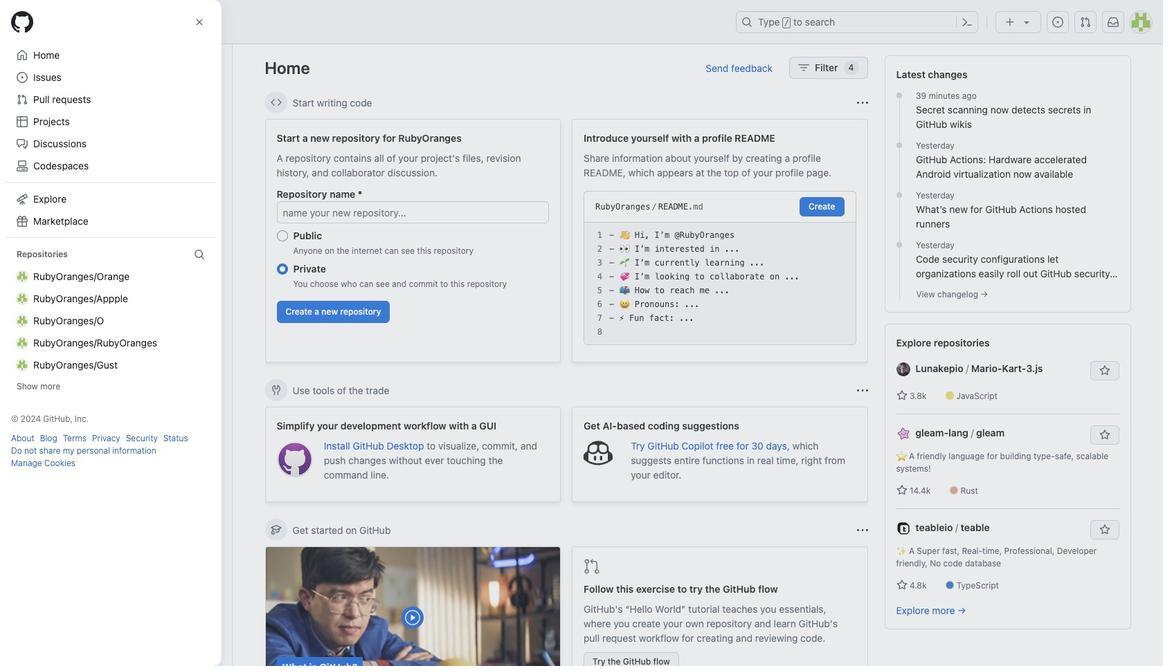Task type: describe. For each thing, give the bounding box(es) containing it.
2 star image from the top
[[896, 485, 907, 496]]

plus image
[[1005, 17, 1016, 28]]

explore repositories navigation
[[884, 324, 1131, 630]]

3 dot fill image from the top
[[894, 190, 905, 201]]

git pull request image
[[1080, 17, 1091, 28]]

issue opened image
[[1052, 17, 1063, 28]]

notifications image
[[1108, 17, 1119, 28]]



Task type: vqa. For each thing, say whether or not it's contained in the screenshot.
command palette icon
yes



Task type: locate. For each thing, give the bounding box(es) containing it.
0 vertical spatial star image
[[896, 390, 907, 402]]

1 vertical spatial dot fill image
[[894, 140, 905, 151]]

account element
[[0, 44, 233, 667]]

triangle down image
[[1021, 17, 1032, 28]]

1 dot fill image from the top
[[894, 90, 905, 101]]

explore element
[[884, 55, 1131, 667]]

1 vertical spatial star image
[[896, 485, 907, 496]]

1 star image from the top
[[896, 390, 907, 402]]

star image
[[896, 580, 907, 591]]

2 vertical spatial dot fill image
[[894, 190, 905, 201]]

2 dot fill image from the top
[[894, 140, 905, 151]]

star image
[[896, 390, 907, 402], [896, 485, 907, 496]]

command palette image
[[962, 17, 973, 28]]

0 vertical spatial dot fill image
[[894, 90, 905, 101]]

dot fill image
[[894, 240, 905, 251]]

dot fill image
[[894, 90, 905, 101], [894, 140, 905, 151], [894, 190, 905, 201]]



